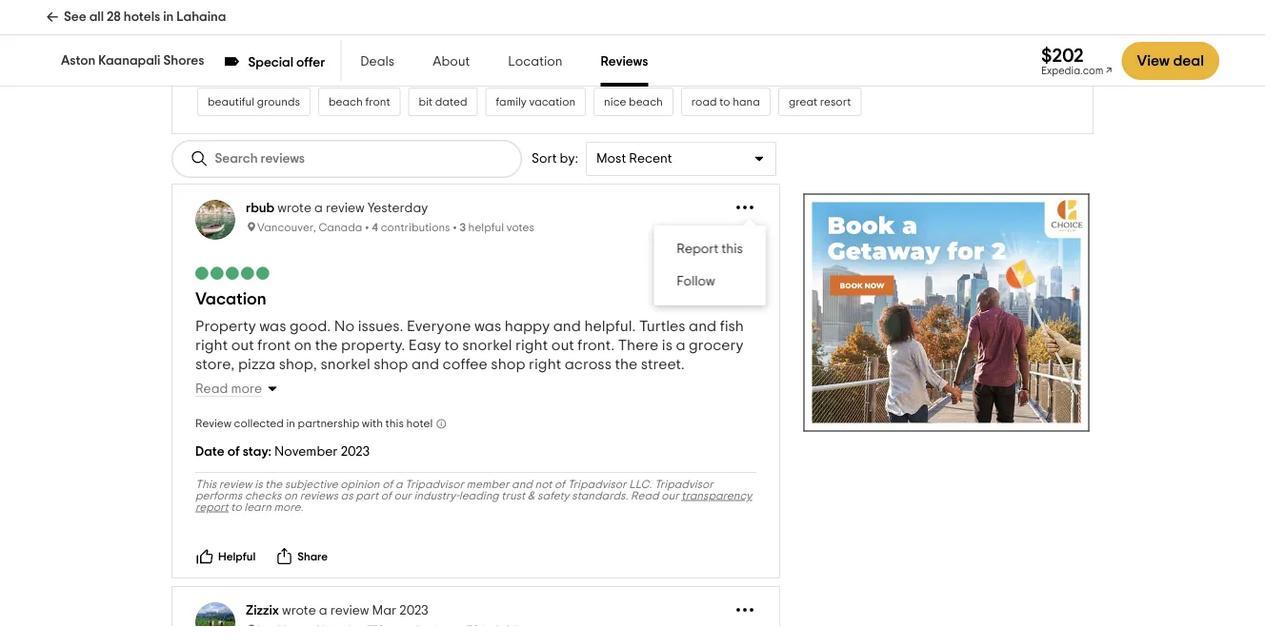 Task type: describe. For each thing, give the bounding box(es) containing it.
hotel
[[406, 418, 433, 430]]

votes
[[507, 223, 534, 234]]

industry-
[[414, 491, 459, 502]]

reviews inside all reviews button
[[223, 24, 261, 35]]

bedroom
[[208, 60, 256, 72]]

issues.
[[358, 319, 403, 334]]

all
[[89, 10, 104, 24]]

condo
[[258, 60, 292, 72]]

and left fish
[[689, 319, 717, 334]]

on inside property was good.  no issues.  everyone was happy and helpful.  turtles and fish right out front on the property.  easy to snorkel right out front.  there is a grocery store, pizza shop, snorkel shop and coffee shop right across the street.
[[294, 338, 312, 354]]

pools
[[441, 60, 470, 72]]

special offer
[[248, 56, 325, 69]]

property
[[195, 319, 256, 334]]

road to hana
[[692, 96, 760, 108]]

ocean
[[819, 24, 852, 35]]

1 out from the left
[[231, 338, 254, 354]]

view deal button
[[1122, 42, 1219, 80]]

all
[[208, 24, 221, 35]]

0 horizontal spatial this
[[385, 418, 404, 430]]

tennis courts
[[567, 60, 634, 72]]

is inside property was good.  no issues.  everyone was happy and helpful.  turtles and fish right out front on the property.  easy to snorkel right out front.  there is a grocery store, pizza shop, snorkel shop and coffee shop right across the street.
[[662, 338, 673, 354]]

bit dated button
[[408, 88, 478, 116]]

bedroom condo
[[208, 60, 292, 72]]

the beach club restaurant
[[290, 24, 426, 35]]

club
[[346, 24, 369, 35]]

beach down site
[[329, 96, 363, 108]]

street.
[[641, 357, 685, 373]]

beautiful grounds button
[[197, 88, 311, 116]]

review
[[195, 418, 231, 430]]

by:
[[560, 152, 578, 166]]

full
[[542, 24, 557, 35]]

to learn more.
[[228, 502, 303, 514]]

beach front button
[[318, 88, 401, 116]]

collected
[[234, 418, 284, 430]]

reviews
[[601, 55, 648, 69]]

transparency
[[681, 491, 752, 502]]

beach front
[[329, 96, 390, 108]]

member
[[466, 479, 509, 491]]

front inside property was good.  no issues.  everyone was happy and helpful.  turtles and fish right out front on the property.  easy to snorkel right out front.  there is a grocery store, pizza shop, snorkel shop and coffee shop right across the street.
[[257, 338, 291, 354]]

1 horizontal spatial snorkel
[[462, 338, 512, 354]]

restaurant inside button
[[372, 24, 426, 35]]

property.
[[341, 338, 405, 354]]

courts
[[601, 60, 634, 72]]

grocery inside property was good.  no issues.  everyone was happy and helpful.  turtles and fish right out front on the property.  easy to snorkel right out front.  there is a grocery store, pizza shop, snorkel shop and coffee shop right across the street.
[[689, 338, 744, 354]]

transparency report link
[[195, 491, 752, 514]]

road
[[692, 96, 717, 108]]

0 vertical spatial 2023
[[341, 446, 370, 459]]

nice
[[604, 96, 626, 108]]

1 horizontal spatial in
[[286, 418, 295, 430]]

bedroom condo button
[[197, 52, 303, 80]]

beautiful grounds
[[208, 96, 300, 108]]

1 horizontal spatial this
[[722, 243, 743, 256]]

november
[[274, 446, 338, 459]]

on site restaurant
[[321, 60, 412, 72]]

aloha suite
[[455, 24, 513, 35]]

bit
[[419, 96, 433, 108]]

the inside "this review is the subjective opinion of a tripadvisor member and not of tripadvisor llc. tripadvisor performs checks on reviews as part of our industry-leading trust & safety standards. read our"
[[265, 479, 282, 491]]

see all 28 hotels in lahaina link
[[46, 0, 226, 34]]

a inside "this review is the subjective opinion of a tripadvisor member and not of tripadvisor llc. tripadvisor performs checks on reviews as part of our industry-leading trust & safety standards. read our"
[[395, 479, 402, 491]]

0 horizontal spatial to
[[231, 502, 242, 514]]

yesterday
[[367, 202, 428, 215]]

recent
[[629, 152, 672, 166]]

great resort
[[789, 96, 851, 108]]

rbub link
[[246, 202, 274, 215]]

site
[[337, 60, 355, 72]]

everyone
[[407, 319, 471, 334]]

grocery store
[[720, 24, 790, 35]]

part
[[356, 491, 378, 502]]

this review is the subjective opinion of a tripadvisor member and not of tripadvisor llc. tripadvisor performs checks on reviews as part of our industry-leading trust & safety standards. read our
[[195, 479, 713, 502]]

tubs
[[516, 60, 538, 72]]

wrote for rbub
[[277, 202, 312, 215]]

front inside button
[[365, 96, 390, 108]]

more
[[231, 383, 262, 396]]

a right rbub link
[[314, 202, 323, 215]]

review collected in partnership with this hotel
[[195, 418, 433, 430]]

garden
[[626, 24, 665, 35]]

view
[[1137, 53, 1170, 69]]

tennis courts button
[[556, 52, 644, 80]]

beach for the
[[310, 24, 344, 35]]

zizzix
[[246, 605, 279, 618]]

front.
[[578, 338, 615, 354]]

all reviews
[[208, 24, 261, 35]]

on inside "this review is the subjective opinion of a tripadvisor member and not of tripadvisor llc. tripadvisor performs checks on reviews as part of our industry-leading trust & safety standards. read our"
[[284, 491, 297, 502]]

see all 28 hotels in lahaina
[[64, 10, 226, 24]]

checks
[[245, 491, 281, 502]]

trust
[[501, 491, 525, 502]]

4 contributions 3 helpful votes
[[372, 223, 534, 234]]

3 tripadvisor from the left
[[654, 479, 713, 491]]

&
[[528, 491, 535, 502]]

report
[[195, 502, 228, 514]]



Task type: locate. For each thing, give the bounding box(es) containing it.
reviews left 'as'
[[300, 491, 338, 502]]

partnership
[[298, 418, 359, 430]]

2 our from the left
[[661, 491, 679, 502]]

transparency report
[[195, 491, 752, 514]]

in right hotels
[[163, 10, 174, 24]]

beach left "club"
[[310, 24, 344, 35]]

kitchen
[[560, 24, 598, 35]]

to
[[719, 96, 730, 108], [444, 338, 459, 354], [231, 502, 242, 514]]

to inside property was good.  no issues.  everyone was happy and helpful.  turtles and fish right out front on the property.  easy to snorkel right out front.  there is a grocery store, pizza shop, snorkel shop and coffee shop right across the street.
[[444, 338, 459, 354]]

1 horizontal spatial 2023
[[399, 605, 428, 618]]

turtles
[[639, 319, 685, 334]]

contributions
[[381, 223, 450, 234]]

happy
[[505, 319, 550, 334]]

2 horizontal spatial to
[[719, 96, 730, 108]]

1 horizontal spatial front
[[365, 96, 390, 108]]

2 horizontal spatial tripadvisor
[[654, 479, 713, 491]]

helpful
[[468, 223, 504, 234]]

a right part
[[395, 479, 402, 491]]

1 vertical spatial in
[[286, 418, 295, 430]]

0 vertical spatial wrote
[[277, 202, 312, 215]]

dryer
[[969, 24, 997, 35]]

0 horizontal spatial was
[[259, 319, 286, 334]]

fish
[[720, 319, 744, 334]]

0 vertical spatial reviews
[[223, 24, 261, 35]]

standards.
[[572, 491, 628, 502]]

2 vertical spatial to
[[231, 502, 242, 514]]

shop down happy
[[491, 357, 525, 373]]

in up "date of stay: november 2023"
[[286, 418, 295, 430]]

share
[[297, 552, 328, 563]]

location
[[508, 55, 563, 69]]

0 vertical spatial in
[[163, 10, 174, 24]]

1 our from the left
[[394, 491, 411, 502]]

across
[[565, 357, 612, 373]]

out up the 'pizza'
[[231, 338, 254, 354]]

sort by:
[[532, 152, 578, 166]]

3
[[460, 223, 466, 234]]

mar
[[372, 605, 397, 618]]

read inside "this review is the subjective opinion of a tripadvisor member and not of tripadvisor llc. tripadvisor performs checks on reviews as part of our industry-leading trust & safety standards. read our"
[[631, 491, 659, 502]]

washer
[[906, 24, 943, 35]]

Search search field
[[215, 151, 354, 167]]

0 horizontal spatial tripadvisor
[[405, 479, 464, 491]]

to inside button
[[719, 96, 730, 108]]

1 horizontal spatial our
[[661, 491, 679, 502]]

this right report
[[722, 243, 743, 256]]

0 horizontal spatial snorkel
[[321, 357, 370, 373]]

not
[[535, 479, 552, 491]]

snorkel
[[462, 338, 512, 354], [321, 357, 370, 373]]

shop
[[374, 357, 408, 373], [491, 357, 525, 373]]

grocery down fish
[[689, 338, 744, 354]]

zizzix link
[[246, 605, 279, 618]]

the up special offer
[[290, 24, 307, 35]]

a inside property was good.  no issues.  everyone was happy and helpful.  turtles and fish right out front on the property.  easy to snorkel right out front.  there is a grocery store, pizza shop, snorkel shop and coffee shop right across the street.
[[676, 338, 686, 354]]

on site restaurant button
[[310, 52, 423, 80]]

ocean view button
[[808, 15, 888, 44]]

on inside the on site restaurant button
[[321, 60, 334, 72]]

vacation
[[529, 96, 576, 108]]

this right with
[[385, 418, 404, 430]]

review left yesterday on the left of the page
[[326, 202, 365, 215]]

1 vertical spatial is
[[255, 479, 263, 491]]

our right 'llc.'
[[661, 491, 679, 502]]

and down easy
[[412, 357, 439, 373]]

report this
[[677, 243, 743, 256]]

1 horizontal spatial to
[[444, 338, 459, 354]]

tripadvisor
[[405, 479, 464, 491], [568, 479, 626, 491], [654, 479, 713, 491]]

review for zizzix
[[330, 605, 369, 618]]

2023 right mar
[[399, 605, 428, 618]]

see
[[64, 10, 86, 24]]

read right standards.
[[631, 491, 659, 502]]

wrote for zizzix
[[282, 605, 316, 618]]

0 horizontal spatial 2023
[[341, 446, 370, 459]]

0 vertical spatial to
[[719, 96, 730, 108]]

1 vertical spatial restaurant
[[358, 60, 412, 72]]

learn
[[244, 502, 271, 514]]

1 horizontal spatial tripadvisor
[[568, 479, 626, 491]]

stay:
[[243, 446, 272, 459]]

and left not
[[512, 479, 532, 491]]

search image
[[190, 150, 209, 169]]

was left good.
[[259, 319, 286, 334]]

to left the learn
[[231, 502, 242, 514]]

beach right 'nice' in the left top of the page
[[629, 96, 663, 108]]

to down everyone
[[444, 338, 459, 354]]

1 vertical spatial snorkel
[[321, 357, 370, 373]]

the down there
[[615, 357, 638, 373]]

beach for nice
[[629, 96, 663, 108]]

1 vertical spatial front
[[257, 338, 291, 354]]

view
[[855, 24, 877, 35]]

advertisement region
[[804, 194, 1089, 432]]

shores
[[163, 54, 204, 68]]

1 tripadvisor from the left
[[405, 479, 464, 491]]

0 horizontal spatial reviews
[[223, 24, 261, 35]]

there
[[618, 338, 659, 354]]

safety
[[537, 491, 569, 502]]

vacation link
[[195, 291, 266, 308]]

1 vertical spatial this
[[385, 418, 404, 430]]

restaurant right site
[[358, 60, 412, 72]]

0 vertical spatial front
[[365, 96, 390, 108]]

0 vertical spatial snorkel
[[462, 338, 512, 354]]

1 horizontal spatial shop
[[491, 357, 525, 373]]

and inside pools and hot tubs button
[[473, 60, 493, 72]]

2 vertical spatial review
[[330, 605, 369, 618]]

tennis
[[567, 60, 598, 72]]

review left mar
[[330, 605, 369, 618]]

aston
[[61, 54, 96, 68]]

about
[[433, 55, 470, 69]]

and inside washer and dryer button
[[946, 24, 967, 35]]

2 was from the left
[[474, 319, 501, 334]]

review for rbub
[[326, 202, 365, 215]]

on right checks
[[284, 491, 297, 502]]

hana
[[733, 96, 760, 108]]

suite
[[488, 24, 513, 35]]

1 horizontal spatial reviews
[[300, 491, 338, 502]]

0 vertical spatial review
[[326, 202, 365, 215]]

date
[[195, 446, 225, 459]]

1 vertical spatial read
[[631, 491, 659, 502]]

great resort button
[[778, 88, 861, 116]]

family vacation
[[496, 96, 576, 108]]

0 horizontal spatial out
[[231, 338, 254, 354]]

0 horizontal spatial shop
[[374, 357, 408, 373]]

restaurant inside button
[[358, 60, 412, 72]]

sort
[[532, 152, 557, 166]]

family
[[496, 96, 527, 108]]

easy
[[408, 338, 441, 354]]

0 horizontal spatial read
[[195, 383, 228, 396]]

washer and dryer button
[[895, 15, 1008, 44]]

road to hana button
[[681, 88, 771, 116]]

aston kaanapali shores
[[61, 54, 204, 68]]

0 vertical spatial is
[[662, 338, 673, 354]]

review right "this"
[[219, 479, 252, 491]]

0 horizontal spatial in
[[163, 10, 174, 24]]

vacation
[[195, 291, 266, 308]]

a down share in the bottom left of the page
[[319, 605, 327, 618]]

family vacation button
[[485, 88, 586, 116]]

our left industry-
[[394, 491, 411, 502]]

2 vertical spatial on
[[284, 491, 297, 502]]

grocery inside grocery store button
[[720, 24, 761, 35]]

28
[[107, 10, 121, 24]]

1 horizontal spatial is
[[662, 338, 673, 354]]

all reviews button
[[197, 15, 272, 44]]

ocean view
[[819, 24, 877, 35]]

full kitchen button
[[531, 15, 608, 44]]

2 out from the left
[[551, 338, 574, 354]]

is up the learn
[[255, 479, 263, 491]]

reviews right all
[[223, 24, 261, 35]]

and
[[946, 24, 967, 35], [473, 60, 493, 72], [553, 319, 581, 334], [689, 319, 717, 334], [412, 357, 439, 373], [512, 479, 532, 491]]

deals
[[360, 55, 395, 69]]

snorkel up coffee
[[462, 338, 512, 354]]

and left "dryer"
[[946, 24, 967, 35]]

1 vertical spatial on
[[294, 338, 312, 354]]

the up to learn more.
[[265, 479, 282, 491]]

the down good.
[[315, 338, 338, 354]]

1 vertical spatial to
[[444, 338, 459, 354]]

1 vertical spatial reviews
[[300, 491, 338, 502]]

out up across
[[551, 338, 574, 354]]

out
[[231, 338, 254, 354], [551, 338, 574, 354]]

1 vertical spatial review
[[219, 479, 252, 491]]

1 vertical spatial grocery
[[689, 338, 744, 354]]

0 vertical spatial this
[[722, 243, 743, 256]]

2 shop from the left
[[491, 357, 525, 373]]

wrote right the zizzix
[[282, 605, 316, 618]]

front
[[365, 96, 390, 108], [257, 338, 291, 354]]

bit dated
[[419, 96, 467, 108]]

lahaina
[[177, 10, 226, 24]]

date of stay: november 2023
[[195, 446, 370, 459]]

kaanapali
[[98, 54, 161, 68]]

reviews inside "this review is the subjective opinion of a tripadvisor member and not of tripadvisor llc. tripadvisor performs checks on reviews as part of our industry-leading trust & safety standards. read our"
[[300, 491, 338, 502]]

0 horizontal spatial is
[[255, 479, 263, 491]]

and left hot
[[473, 60, 493, 72]]

full kitchen
[[542, 24, 598, 35]]

wrote right rbub
[[277, 202, 312, 215]]

and inside "this review is the subjective opinion of a tripadvisor member and not of tripadvisor llc. tripadvisor performs checks on reviews as part of our industry-leading trust & safety standards. read our"
[[512, 479, 532, 491]]

0 vertical spatial read
[[195, 383, 228, 396]]

read down store, on the left of page
[[195, 383, 228, 396]]

restaurant up deals
[[372, 24, 426, 35]]

our
[[394, 491, 411, 502], [661, 491, 679, 502]]

is up the street.
[[662, 338, 673, 354]]

on
[[321, 60, 334, 72], [294, 338, 312, 354], [284, 491, 297, 502]]

1 vertical spatial 2023
[[399, 605, 428, 618]]

pools and hot tubs button
[[431, 52, 549, 80]]

with
[[362, 418, 383, 430]]

resort
[[820, 96, 851, 108]]

helpful
[[218, 552, 256, 563]]

a up the street.
[[676, 338, 686, 354]]

on up shop, in the bottom left of the page
[[294, 338, 312, 354]]

read
[[195, 383, 228, 396], [631, 491, 659, 502]]

0 vertical spatial on
[[321, 60, 334, 72]]

0 vertical spatial restaurant
[[372, 24, 426, 35]]

2 tripadvisor from the left
[[568, 479, 626, 491]]

aloha
[[455, 24, 486, 35]]

coffee
[[443, 357, 488, 373]]

shop down property.
[[374, 357, 408, 373]]

on left site
[[321, 60, 334, 72]]

0 vertical spatial grocery
[[720, 24, 761, 35]]

to right the road
[[719, 96, 730, 108]]

more.
[[274, 502, 303, 514]]

snorkel down property.
[[321, 357, 370, 373]]

pool
[[667, 24, 691, 35]]

special
[[248, 56, 294, 69]]

review inside "this review is the subjective opinion of a tripadvisor member and not of tripadvisor llc. tripadvisor performs checks on reviews as part of our industry-leading trust & safety standards. read our"
[[219, 479, 252, 491]]

is inside "this review is the subjective opinion of a tripadvisor member and not of tripadvisor llc. tripadvisor performs checks on reviews as part of our industry-leading trust & safety standards. read our"
[[255, 479, 263, 491]]

2023 up opinion
[[341, 446, 370, 459]]

1 shop from the left
[[374, 357, 408, 373]]

review
[[326, 202, 365, 215], [219, 479, 252, 491], [330, 605, 369, 618]]

and up the front.
[[553, 319, 581, 334]]

1 horizontal spatial out
[[551, 338, 574, 354]]

front up the 'pizza'
[[257, 338, 291, 354]]

grocery left store
[[720, 24, 761, 35]]

1 horizontal spatial was
[[474, 319, 501, 334]]

1 horizontal spatial read
[[631, 491, 659, 502]]

1 vertical spatial wrote
[[282, 605, 316, 618]]

report
[[677, 243, 719, 256]]

0 horizontal spatial our
[[394, 491, 411, 502]]

the inside the beach club restaurant button
[[290, 24, 307, 35]]

leading
[[459, 491, 499, 502]]

front down on site restaurant
[[365, 96, 390, 108]]

1 was from the left
[[259, 319, 286, 334]]

read more
[[195, 383, 262, 396]]

0 horizontal spatial front
[[257, 338, 291, 354]]

was left happy
[[474, 319, 501, 334]]

right
[[195, 338, 228, 354], [515, 338, 548, 354], [529, 357, 561, 373]]

beach inside button
[[310, 24, 344, 35]]

subjective
[[285, 479, 338, 491]]



Task type: vqa. For each thing, say whether or not it's contained in the screenshot.
mandapa,
no



